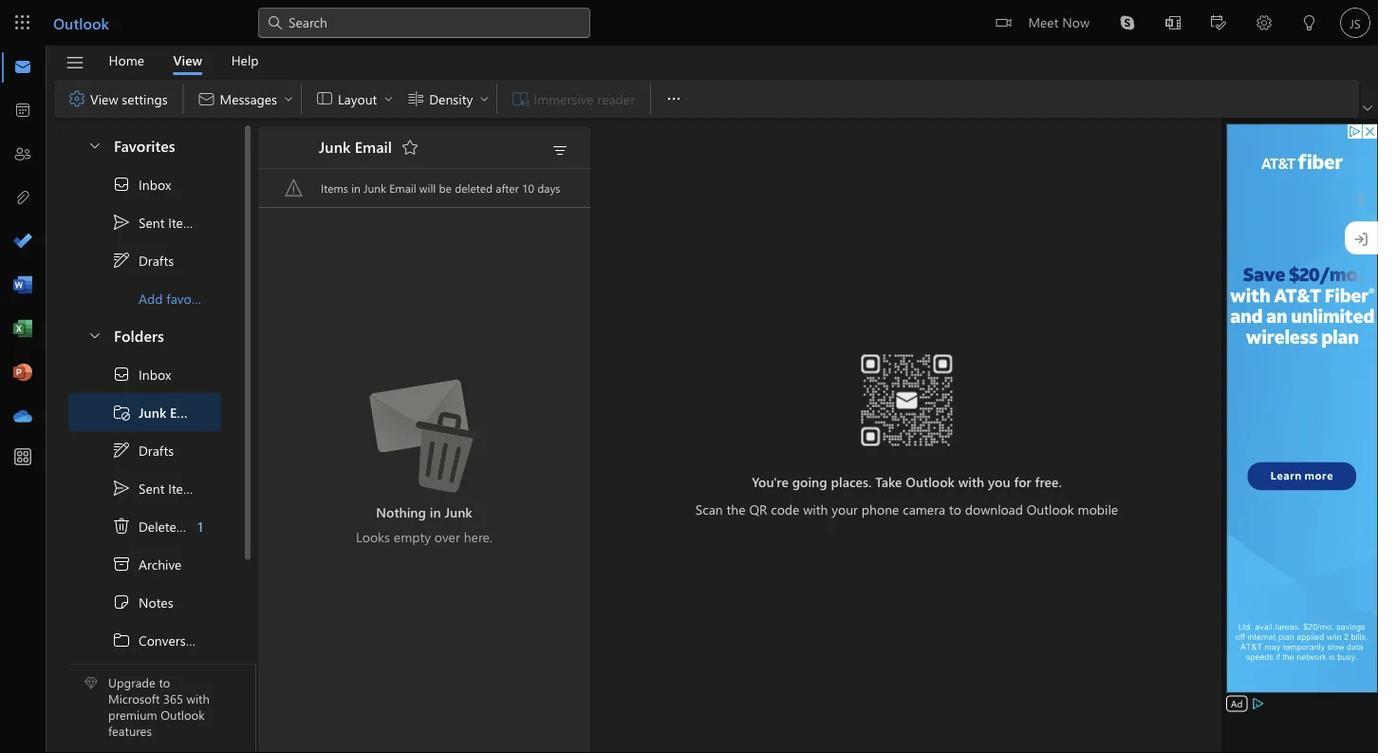 Task type: locate. For each thing, give the bounding box(es) containing it.
 inside tree
[[112, 441, 131, 460]]

 inbox inside tree
[[112, 365, 171, 384]]

inbox up  junk email
[[139, 365, 171, 383]]

powerpoint image
[[13, 364, 32, 383]]

tree
[[68, 355, 221, 697]]

email right 
[[170, 403, 203, 421]]

1  sent items from the top
[[112, 213, 200, 232]]

 inside favorites tree
[[112, 175, 131, 194]]

 tree item for add favorite
[[68, 165, 221, 203]]

set your advertising preferences image
[[1251, 696, 1266, 711]]

1 vertical spatial  button
[[78, 317, 110, 352]]

 tree item up add at the top of page
[[68, 241, 221, 279]]

now
[[1063, 13, 1090, 30]]

1 vertical spatial with
[[804, 500, 829, 517]]

upgrade
[[108, 674, 156, 691]]

 deleted items
[[112, 517, 220, 536]]

0 vertical spatial email
[[355, 136, 392, 156]]

inbox inside tree
[[139, 365, 171, 383]]

you're
[[752, 473, 789, 490]]

 sent items inside tree
[[112, 479, 200, 498]]

items inside  deleted items
[[188, 517, 220, 535]]

 tree item for sent items
[[68, 431, 221, 469]]

items right 'deleted'
[[188, 517, 220, 535]]

email
[[355, 136, 392, 156], [390, 180, 417, 196], [170, 403, 203, 421]]

 tree item
[[68, 203, 221, 241], [68, 469, 221, 507]]

items right 
[[321, 180, 348, 196]]

 inside favorites tree
[[112, 251, 131, 270]]

 left 
[[283, 93, 294, 104]]

with right 365
[[187, 690, 210, 707]]

view inside 'button'
[[173, 51, 202, 69]]

 down favorites tree item
[[112, 213, 131, 232]]

 drafts up add favorite tree item
[[112, 251, 174, 270]]

0 horizontal spatial to
[[159, 674, 170, 691]]

your
[[832, 500, 858, 517]]

meet now
[[1029, 13, 1090, 30]]

you're going places. take outlook with you for free. scan the qr code with your phone camera to download outlook mobile
[[696, 473, 1119, 517]]

 inside  messages 
[[283, 93, 294, 104]]

1  tree item from the top
[[68, 165, 221, 203]]


[[1121, 15, 1136, 30]]

junk inside 'nothing in junk looks empty over here.'
[[445, 503, 473, 520]]

1 vertical spatial  inbox
[[112, 365, 171, 384]]

2  tree item from the top
[[68, 431, 221, 469]]

 button down 
[[78, 127, 110, 162]]

folders tree item
[[68, 317, 221, 355]]

 tree item down favorites
[[68, 165, 221, 203]]

2  from the top
[[112, 365, 131, 384]]

2  from the top
[[112, 441, 131, 460]]

items up favorite
[[168, 213, 200, 231]]

premium features image
[[85, 677, 98, 690]]

mobile
[[1078, 500, 1119, 517]]

items
[[321, 180, 348, 196], [168, 213, 200, 231], [168, 479, 200, 497], [188, 517, 220, 535]]


[[112, 213, 131, 232], [112, 479, 131, 498]]

0 vertical spatial 
[[112, 175, 131, 194]]

2 vertical spatial with
[[187, 690, 210, 707]]

2  sent items from the top
[[112, 479, 200, 498]]

 inside favorites tree
[[112, 213, 131, 232]]


[[665, 89, 684, 108]]

 sent items up 'deleted'
[[112, 479, 200, 498]]

1
[[198, 517, 203, 535]]

in for items
[[352, 180, 361, 196]]

with inside the upgrade to microsoft 365 with premium outlook features
[[187, 690, 210, 707]]

here.
[[464, 528, 493, 545]]

0 vertical spatial  inbox
[[112, 175, 171, 194]]

 density 
[[407, 89, 490, 108]]


[[407, 89, 426, 108]]

 drafts for sent items
[[112, 441, 174, 460]]

1  from the top
[[112, 175, 131, 194]]

 up add favorite tree item
[[112, 251, 131, 270]]

0 vertical spatial drafts
[[139, 251, 174, 269]]

1  button from the top
[[78, 127, 110, 162]]

0 vertical spatial to
[[950, 500, 962, 517]]

help button
[[217, 46, 273, 75]]


[[112, 175, 131, 194], [112, 365, 131, 384]]

 tree item for add favorite
[[68, 241, 221, 279]]

outlook down the free.
[[1027, 500, 1075, 517]]

features
[[108, 722, 152, 739]]

outlook inside the upgrade to microsoft 365 with premium outlook features
[[161, 706, 205, 723]]

 tree item down  junk email
[[68, 431, 221, 469]]


[[283, 93, 294, 104], [383, 93, 394, 104], [479, 93, 490, 104], [87, 137, 103, 152], [87, 327, 103, 342]]


[[315, 89, 334, 108]]

2  drafts from the top
[[112, 441, 174, 460]]

drafts for add favorite
[[139, 251, 174, 269]]

1 horizontal spatial to
[[950, 500, 962, 517]]

add favorite
[[139, 289, 211, 307]]

 inside the folders tree item
[[87, 327, 103, 342]]

 button left folders
[[78, 317, 110, 352]]

outlook
[[53, 12, 109, 33], [906, 473, 955, 490], [1027, 500, 1075, 517], [161, 706, 205, 723]]

items in junk email will be deleted after 10 days
[[321, 180, 561, 196]]

0 vertical spatial sent
[[139, 213, 165, 231]]

outlook up camera
[[906, 473, 955, 490]]

application
[[0, 0, 1379, 753]]

sent inside tree
[[139, 479, 165, 497]]

view inside  view settings
[[90, 90, 118, 107]]

with left the you
[[959, 473, 985, 490]]

 left favorites
[[87, 137, 103, 152]]

more apps image
[[13, 448, 32, 467]]

junk
[[319, 136, 351, 156], [364, 180, 386, 196], [139, 403, 166, 421], [445, 503, 473, 520]]

0 vertical spatial  sent items
[[112, 213, 200, 232]]

left-rail-appbar navigation
[[4, 46, 42, 439]]

0 vertical spatial  tree item
[[68, 203, 221, 241]]

0 vertical spatial  button
[[78, 127, 110, 162]]

outlook up 
[[53, 12, 109, 33]]

inbox
[[139, 175, 171, 193], [139, 365, 171, 383]]

items inside message list section
[[321, 180, 348, 196]]

drafts for sent items
[[139, 441, 174, 459]]

1 vertical spatial sent
[[139, 479, 165, 497]]

 inside  layout 
[[383, 93, 394, 104]]

0 vertical spatial 
[[112, 213, 131, 232]]

 for add favorite
[[112, 251, 131, 270]]

archive
[[139, 555, 182, 573]]

 drafts down  tree item
[[112, 441, 174, 460]]

 button inside favorites tree item
[[78, 127, 110, 162]]

inbox down favorites tree item
[[139, 175, 171, 193]]

 up 
[[112, 479, 131, 498]]

 inbox up  tree item
[[112, 365, 171, 384]]


[[112, 517, 131, 536]]

view right 
[[90, 90, 118, 107]]

 button
[[78, 127, 110, 162], [78, 317, 110, 352]]

meet
[[1029, 13, 1059, 30]]

favorites tree
[[68, 120, 221, 317]]

 for sent items
[[112, 365, 131, 384]]

to do image
[[13, 233, 32, 252]]

2  from the top
[[112, 479, 131, 498]]

2  button from the top
[[78, 317, 110, 352]]

word image
[[13, 276, 32, 295]]

in inside 'nothing in junk looks empty over here.'
[[430, 503, 441, 520]]

 drafts
[[112, 251, 174, 270], [112, 441, 174, 460]]

 sent items inside favorites tree
[[112, 213, 200, 232]]

0 vertical spatial  tree item
[[68, 165, 221, 203]]

2 inbox from the top
[[139, 365, 171, 383]]

after
[[496, 180, 519, 196]]

 button
[[395, 132, 425, 162]]

 inbox down favorites tree item
[[112, 175, 171, 194]]

sent up  tree item
[[139, 479, 165, 497]]

10
[[522, 180, 535, 196]]

layout group
[[306, 80, 493, 114]]

 up 
[[112, 365, 131, 384]]

junk up over
[[445, 503, 473, 520]]

drafts inside favorites tree
[[139, 251, 174, 269]]

 tree item down favorites tree item
[[68, 203, 221, 241]]

0 vertical spatial view
[[173, 51, 202, 69]]

messages
[[220, 90, 277, 107]]

 drafts inside favorites tree
[[112, 251, 174, 270]]

 tree item down folders
[[68, 355, 221, 393]]


[[1166, 15, 1181, 30]]

 for sent items
[[112, 441, 131, 460]]

1  tree item from the top
[[68, 241, 221, 279]]

0 vertical spatial  tree item
[[68, 241, 221, 279]]

1 horizontal spatial in
[[430, 503, 441, 520]]

1 vertical spatial  drafts
[[112, 441, 174, 460]]

going
[[793, 473, 828, 490]]

1 vertical spatial drafts
[[139, 441, 174, 459]]

junk down 
[[319, 136, 351, 156]]

for
[[1015, 473, 1032, 490]]

tree containing 
[[68, 355, 221, 697]]

to right upgrade
[[159, 674, 170, 691]]

 for 
[[383, 93, 394, 104]]

1 vertical spatial 
[[112, 441, 131, 460]]

0 horizontal spatial with
[[187, 690, 210, 707]]

files image
[[13, 189, 32, 208]]


[[997, 15, 1012, 30]]

items inside favorites tree
[[168, 213, 200, 231]]

 sent items up add at the top of page
[[112, 213, 200, 232]]

 down 
[[112, 441, 131, 460]]

items up 1
[[168, 479, 200, 497]]

 left folders
[[87, 327, 103, 342]]


[[285, 179, 304, 198]]

drafts down  junk email
[[139, 441, 174, 459]]

 inside tree
[[112, 479, 131, 498]]

drafts inside tree
[[139, 441, 174, 459]]

1 vertical spatial  tree item
[[68, 355, 221, 393]]

0 horizontal spatial in
[[352, 180, 361, 196]]

 tree item up 'deleted'
[[68, 469, 221, 507]]

 button
[[545, 137, 576, 163]]

mail image
[[13, 58, 32, 77]]

1 vertical spatial 
[[112, 479, 131, 498]]

inbox for add favorite
[[139, 175, 171, 193]]

1 horizontal spatial view
[[173, 51, 202, 69]]

1  drafts from the top
[[112, 251, 174, 270]]

 button
[[1105, 0, 1151, 46]]

1 sent from the top
[[139, 213, 165, 231]]

in down "junk email" heading at the top left
[[352, 180, 361, 196]]


[[112, 631, 131, 650]]

1 vertical spatial inbox
[[139, 365, 171, 383]]

0 horizontal spatial view
[[90, 90, 118, 107]]

drafts up add at the top of page
[[139, 251, 174, 269]]

1  inbox from the top
[[112, 175, 171, 194]]

junk right 
[[139, 403, 166, 421]]

1  from the top
[[112, 251, 131, 270]]

over
[[435, 528, 460, 545]]

microsoft
[[108, 690, 160, 707]]

1 vertical spatial in
[[430, 503, 441, 520]]

nothing
[[376, 503, 426, 520]]

email left  button
[[355, 136, 392, 156]]

upgrade to microsoft 365 with premium outlook features
[[108, 674, 210, 739]]

view
[[173, 51, 202, 69], [90, 90, 118, 107]]

1 vertical spatial to
[[159, 674, 170, 691]]

be
[[439, 180, 452, 196]]

1  from the top
[[112, 213, 131, 232]]

1 drafts from the top
[[139, 251, 174, 269]]

outlook inside banner
[[53, 12, 109, 33]]

deleted
[[139, 517, 184, 535]]

2  tree item from the top
[[68, 469, 221, 507]]

 left 
[[383, 93, 394, 104]]

outlook right premium
[[161, 706, 205, 723]]

1 vertical spatial  sent items
[[112, 479, 200, 498]]

layout
[[338, 90, 377, 107]]

0 vertical spatial 
[[112, 251, 131, 270]]

2  tree item from the top
[[68, 355, 221, 393]]

tab list containing home
[[94, 46, 274, 75]]

add favorite tree item
[[68, 279, 221, 317]]

0 vertical spatial  drafts
[[112, 251, 174, 270]]

2 sent from the top
[[139, 479, 165, 497]]

 down favorites tree item
[[112, 175, 131, 194]]


[[266, 13, 285, 32]]

 tree item
[[68, 165, 221, 203], [68, 355, 221, 393]]

 tree item
[[68, 241, 221, 279], [68, 431, 221, 469]]

1 vertical spatial  tree item
[[68, 431, 221, 469]]

outlook banner
[[0, 0, 1379, 48]]

email left will
[[390, 180, 417, 196]]

 button inside the folders tree item
[[78, 317, 110, 352]]

 sent items
[[112, 213, 200, 232], [112, 479, 200, 498]]

 inside tree
[[112, 365, 131, 384]]

inbox inside favorites tree
[[139, 175, 171, 193]]

1 vertical spatial  tree item
[[68, 469, 221, 507]]

1 vertical spatial view
[[90, 90, 118, 107]]

 button
[[1197, 0, 1242, 48]]

 button
[[56, 47, 94, 79]]

 inbox
[[112, 175, 171, 194], [112, 365, 171, 384]]

0 vertical spatial in
[[352, 180, 361, 196]]

 inbox inside favorites tree
[[112, 175, 171, 194]]

in
[[352, 180, 361, 196], [430, 503, 441, 520]]

1 vertical spatial 
[[112, 365, 131, 384]]

sent up add at the top of page
[[139, 213, 165, 231]]

2  inbox from the top
[[112, 365, 171, 384]]

with down going
[[804, 500, 829, 517]]

tab list
[[94, 46, 274, 75]]

0 vertical spatial inbox
[[139, 175, 171, 193]]

 inside  density 
[[479, 93, 490, 104]]

view up 
[[173, 51, 202, 69]]

2 drafts from the top
[[139, 441, 174, 459]]

in up over
[[430, 503, 441, 520]]

you
[[989, 473, 1011, 490]]

1 inbox from the top
[[139, 175, 171, 193]]

drafts
[[139, 251, 174, 269], [139, 441, 174, 459]]

0 vertical spatial with
[[959, 473, 985, 490]]


[[1212, 15, 1227, 30]]

junk email heading
[[294, 126, 425, 168]]

 right density
[[479, 93, 490, 104]]

2 horizontal spatial with
[[959, 473, 985, 490]]

 drafts inside tree
[[112, 441, 174, 460]]

to right camera
[[950, 500, 962, 517]]

2 vertical spatial email
[[170, 403, 203, 421]]

 button
[[1288, 0, 1333, 48]]



Task type: describe. For each thing, give the bounding box(es) containing it.
download
[[966, 500, 1024, 517]]

 button
[[655, 80, 693, 118]]

outlook link
[[53, 0, 109, 46]]

365
[[163, 690, 183, 707]]

junk inside  junk email
[[139, 403, 166, 421]]

onedrive image
[[13, 407, 32, 426]]

sent inside favorites tree
[[139, 213, 165, 231]]

nothing in junk looks empty over here.
[[356, 503, 493, 545]]

 tree item
[[68, 393, 221, 431]]

 notes
[[112, 593, 173, 612]]

 for 
[[283, 93, 294, 104]]

Search for email, meetings, files and more. field
[[287, 12, 579, 32]]

to inside the upgrade to microsoft 365 with premium outlook features
[[159, 674, 170, 691]]

 tree item for sent items
[[68, 355, 221, 393]]

tree inside application
[[68, 355, 221, 697]]

js image
[[1341, 8, 1371, 38]]

email inside  junk email
[[170, 403, 203, 421]]

to inside you're going places. take outlook with you for free. scan the qr code with your phone camera to download outlook mobile
[[950, 500, 962, 517]]

tab list inside application
[[94, 46, 274, 75]]

code
[[771, 500, 800, 517]]

notes
[[139, 593, 173, 611]]

favorites tree item
[[68, 127, 221, 165]]

density
[[430, 90, 473, 107]]

qr
[[750, 500, 768, 517]]

 drafts for add favorite
[[112, 251, 174, 270]]

free.
[[1036, 473, 1062, 490]]

folders
[[114, 325, 164, 345]]

 archive
[[112, 555, 182, 574]]

1 vertical spatial email
[[390, 180, 417, 196]]

help
[[231, 51, 259, 69]]

 inside favorites tree item
[[87, 137, 103, 152]]

 tree item
[[68, 545, 221, 583]]

scan
[[696, 500, 723, 517]]

 messages 
[[197, 89, 294, 108]]

home button
[[94, 46, 159, 75]]

phone
[[862, 500, 900, 517]]

 junk email
[[112, 403, 203, 422]]


[[112, 403, 131, 422]]

take
[[876, 473, 903, 490]]

people image
[[13, 145, 32, 164]]

 inbox for add favorite
[[112, 175, 171, 194]]

 tree item
[[68, 507, 221, 545]]

empty
[[394, 528, 431, 545]]

 search field
[[258, 0, 591, 43]]

excel image
[[13, 320, 32, 339]]

1 horizontal spatial with
[[804, 500, 829, 517]]

settings
[[122, 90, 168, 107]]

deleted
[[455, 180, 493, 196]]

premium
[[108, 706, 157, 723]]

 for 
[[479, 93, 490, 104]]


[[1364, 104, 1373, 113]]


[[112, 593, 131, 612]]

will
[[420, 180, 436, 196]]

favorite
[[167, 289, 211, 307]]

 view settings
[[67, 89, 168, 108]]


[[197, 89, 216, 108]]

email inside junk email 
[[355, 136, 392, 156]]

junk down junk email 
[[364, 180, 386, 196]]

1  tree item from the top
[[68, 203, 221, 241]]

camera
[[903, 500, 946, 517]]


[[1257, 15, 1273, 30]]

 layout 
[[315, 89, 394, 108]]


[[551, 142, 570, 160]]


[[65, 53, 85, 73]]


[[401, 138, 420, 157]]


[[67, 89, 86, 108]]

add
[[139, 289, 163, 307]]

 tree item
[[68, 583, 221, 621]]

message list section
[[258, 122, 591, 752]]

 for add favorite
[[112, 175, 131, 194]]

in for nothing
[[430, 503, 441, 520]]


[[1303, 15, 1318, 30]]

 button
[[1151, 0, 1197, 48]]

junk inside junk email 
[[319, 136, 351, 156]]

view button
[[159, 46, 217, 75]]

 tree item
[[68, 621, 221, 659]]

 button
[[1242, 0, 1288, 48]]

favorites
[[114, 135, 175, 155]]

days
[[538, 180, 561, 196]]

 inbox for sent items
[[112, 365, 171, 384]]

places.
[[832, 473, 872, 490]]

looks
[[356, 528, 390, 545]]

the
[[727, 500, 746, 517]]

application containing outlook
[[0, 0, 1379, 753]]

calendar image
[[13, 102, 32, 121]]

home
[[109, 51, 144, 69]]


[[112, 555, 131, 574]]

ad
[[1232, 697, 1243, 710]]

inbox for sent items
[[139, 365, 171, 383]]

junk email 
[[319, 136, 420, 157]]

 button for favorites
[[78, 127, 110, 162]]

 button for folders
[[78, 317, 110, 352]]

 button
[[1360, 99, 1377, 118]]



Task type: vqa. For each thing, say whether or not it's contained in the screenshot.


